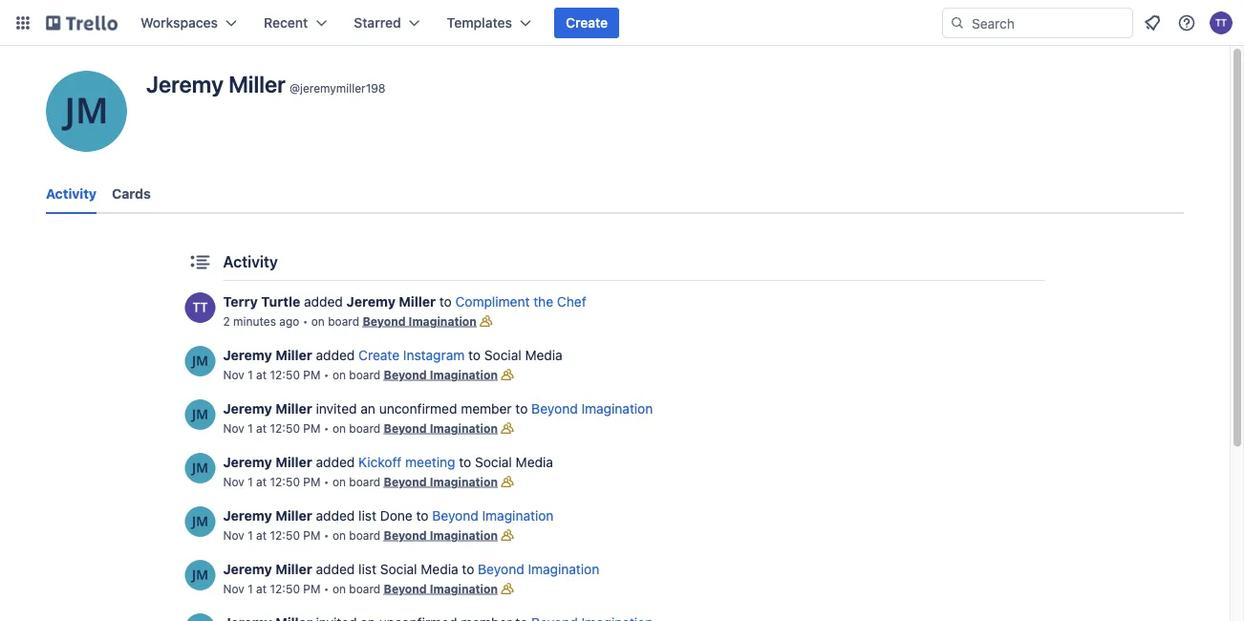 Task type: vqa. For each thing, say whether or not it's contained in the screenshot.
top Media
yes



Task type: describe. For each thing, give the bounding box(es) containing it.
miller for jeremy miller invited an unconfirmed member to beyond imagination
[[275, 401, 312, 417]]

2 minutes ago link
[[223, 314, 299, 328]]

2 vertical spatial social
[[380, 561, 417, 577]]

pm for unconfirmed
[[303, 421, 321, 435]]

open information menu image
[[1177, 13, 1196, 32]]

on for beyond imagination link for invited's jeremy miller (jeremymiller198) image
[[332, 421, 346, 435]]

at for social
[[256, 582, 267, 595]]

3 1 from the top
[[248, 475, 253, 488]]

templates
[[447, 15, 512, 31]]

1 vertical spatial activity
[[223, 253, 278, 271]]

1 pm from the top
[[303, 368, 321, 381]]

jeremy miller (jeremymiller198) image for added
[[185, 346, 215, 376]]

to for meeting
[[459, 454, 471, 470]]

terry turtle (terryturtle) image
[[1210, 11, 1233, 34]]

board right ago
[[328, 314, 359, 328]]

terry
[[223, 294, 258, 310]]

back to home image
[[46, 8, 118, 38]]

jeremy miller invited an unconfirmed member to beyond imagination
[[223, 401, 653, 417]]

all members of the workspace can see and edit this board. image
[[477, 312, 496, 331]]

jeremy miller image
[[46, 71, 127, 152]]

pm for social
[[303, 582, 321, 595]]

compliment
[[455, 294, 530, 310]]

0 notifications image
[[1141, 11, 1164, 34]]

member
[[461, 401, 512, 417]]

1 for unconfirmed
[[248, 421, 253, 435]]

workspaces button
[[129, 8, 248, 38]]

media for jeremy miller added create instagram to social media
[[525, 347, 563, 363]]

board for beyond imagination link related to jeremy miller (jeremymiller198) icon corresponding to added
[[349, 368, 380, 381]]

1 12:50 from the top
[[270, 368, 300, 381]]

3 pm from the top
[[303, 475, 321, 488]]

starred button
[[342, 8, 432, 38]]

added for meeting
[[316, 454, 355, 470]]

kickoff
[[359, 454, 402, 470]]

beyond imagination link for jeremy miller (jeremymiller198) image related to added
[[384, 582, 498, 595]]

workspaces
[[140, 15, 218, 31]]

miller for jeremy miller added create instagram to social media
[[275, 347, 312, 363]]

jeremy miller added list social media to beyond imagination
[[223, 561, 599, 577]]

jeremy for jeremy miller added create instagram to social media
[[223, 347, 272, 363]]

beyond imagination link for terry turtle (terryturtle) icon
[[363, 314, 477, 328]]

turtle
[[261, 294, 300, 310]]

primary element
[[0, 0, 1244, 46]]

on for jeremy miller (jeremymiller198) image related to added's beyond imagination link
[[332, 582, 346, 595]]

• right ago
[[303, 314, 308, 328]]

kickoff meeting link
[[359, 454, 455, 470]]

nov for social
[[223, 582, 244, 595]]

create button
[[554, 8, 619, 38]]

• for invited's jeremy miller (jeremymiller198) image
[[324, 421, 329, 435]]

nov 1 at 12:50 pm • on board beyond imagination for social
[[223, 582, 498, 595]]

to for done
[[416, 508, 429, 524]]

0 horizontal spatial activity
[[46, 186, 97, 202]]

jeremy miller added create instagram to social media
[[223, 347, 563, 363]]

jeremy for jeremy miller added kickoff meeting to social media
[[223, 454, 272, 470]]

create instagram link
[[359, 347, 465, 363]]

social for instagram
[[484, 347, 521, 363]]

media for jeremy miller added kickoff meeting to social media
[[516, 454, 553, 470]]

2 minutes ago • on board beyond imagination
[[223, 314, 477, 328]]

miller for jeremy miller @jeremymiller198
[[228, 71, 286, 97]]

beyond imagination link for invited's jeremy miller (jeremymiller198) image
[[384, 421, 498, 435]]

12:50 for done
[[270, 528, 300, 542]]

• for jeremy miller (jeremymiller198) icon corresponding to added
[[324, 368, 329, 381]]

1 for social
[[248, 582, 253, 595]]

added for miller
[[304, 294, 343, 310]]

1 nov from the top
[[223, 368, 244, 381]]

beyond imagination link for jeremy miller (jeremymiller198) icon corresponding to added list done to
[[384, 528, 498, 542]]

compliment the chef link
[[455, 294, 586, 310]]

at for done
[[256, 528, 267, 542]]

• for second jeremy miller (jeremymiller198) image from the bottom
[[324, 475, 329, 488]]

nov 1 at 12:50 pm link for jeremy miller added create instagram to social media
[[223, 368, 321, 381]]

board for second jeremy miller (jeremymiller198) image from the bottom's beyond imagination link
[[349, 475, 380, 488]]

to for instagram
[[468, 347, 481, 363]]



Task type: locate. For each thing, give the bounding box(es) containing it.
on for beyond imagination link related to jeremy miller (jeremymiller198) icon corresponding to added
[[332, 368, 346, 381]]

templates button
[[435, 8, 543, 38]]

5 all members of the workspace can see and edit this board. image from the top
[[498, 579, 517, 598]]

jeremy miller added list done to beyond imagination
[[223, 508, 554, 524]]

list
[[359, 508, 376, 524], [359, 561, 376, 577]]

nov 1 at 12:50 pm • on board beyond imagination for unconfirmed
[[223, 421, 498, 435]]

pm
[[303, 368, 321, 381], [303, 421, 321, 435], [303, 475, 321, 488], [303, 528, 321, 542], [303, 582, 321, 595]]

1 vertical spatial create
[[359, 347, 400, 363]]

jeremy for jeremy miller added list done to beyond imagination
[[223, 508, 272, 524]]

unconfirmed
[[379, 401, 457, 417]]

on up invited
[[332, 368, 346, 381]]

0 vertical spatial nov 1 at 12:50 pm link
[[223, 368, 321, 381]]

added for done
[[316, 508, 355, 524]]

0 horizontal spatial create
[[359, 347, 400, 363]]

added up the 2 minutes ago • on board beyond imagination
[[304, 294, 343, 310]]

0 vertical spatial activity
[[46, 186, 97, 202]]

instagram
[[403, 347, 465, 363]]

1 for done
[[248, 528, 253, 542]]

3 12:50 from the top
[[270, 475, 300, 488]]

on down invited
[[332, 421, 346, 435]]

list for social
[[359, 561, 376, 577]]

cards
[[112, 186, 151, 202]]

@jeremymiller198
[[289, 82, 386, 95]]

board down "an"
[[349, 421, 380, 435]]

activity link
[[46, 177, 97, 214]]

board down kickoff
[[349, 475, 380, 488]]

2 jeremy miller (jeremymiller198) image from the top
[[185, 506, 215, 537]]

• down jeremy miller added list done to beyond imagination at left bottom
[[324, 528, 329, 542]]

5 at from the top
[[256, 582, 267, 595]]

done
[[380, 508, 413, 524]]

jeremy
[[146, 71, 224, 97], [347, 294, 396, 310], [223, 347, 272, 363], [223, 401, 272, 417], [223, 454, 272, 470], [223, 508, 272, 524], [223, 561, 272, 577]]

all members of the workspace can see and edit this board. image for to
[[498, 526, 517, 545]]

create inside button
[[566, 15, 608, 31]]

added for social
[[316, 561, 355, 577]]

board
[[328, 314, 359, 328], [349, 368, 380, 381], [349, 421, 380, 435], [349, 475, 380, 488], [349, 528, 380, 542], [349, 582, 380, 595]]

1 nov 1 at 12:50 pm link from the top
[[223, 368, 321, 381]]

0 vertical spatial social
[[484, 347, 521, 363]]

0 vertical spatial jeremy miller (jeremymiller198) image
[[185, 346, 215, 376]]

4 pm from the top
[[303, 528, 321, 542]]

1 all members of the workspace can see and edit this board. image from the top
[[498, 365, 517, 384]]

on down jeremy miller added list social media to beyond imagination
[[332, 582, 346, 595]]

jeremy miller @jeremymiller198
[[146, 71, 386, 97]]

1 vertical spatial social
[[475, 454, 512, 470]]

board for beyond imagination link for invited's jeremy miller (jeremymiller198) image
[[349, 421, 380, 435]]

2 all members of the workspace can see and edit this board. image from the top
[[498, 419, 517, 438]]

list down jeremy miller added list done to beyond imagination at left bottom
[[359, 561, 376, 577]]

12:50
[[270, 368, 300, 381], [270, 421, 300, 435], [270, 475, 300, 488], [270, 528, 300, 542], [270, 582, 300, 595]]

2 nov 1 at 12:50 pm link from the top
[[223, 475, 321, 488]]

beyond imagination link
[[363, 314, 477, 328], [384, 368, 498, 381], [531, 401, 653, 417], [384, 421, 498, 435], [384, 475, 498, 488], [432, 508, 554, 524], [384, 528, 498, 542], [478, 561, 599, 577], [384, 582, 498, 595]]

ago
[[279, 314, 299, 328]]

on down jeremy miller added kickoff meeting to social media
[[332, 475, 346, 488]]

board down jeremy miller added list done to beyond imagination at left bottom
[[349, 528, 380, 542]]

miller for jeremy miller added kickoff meeting to social media
[[275, 454, 312, 470]]

2 nov 1 at 12:50 pm • on board beyond imagination from the top
[[223, 421, 498, 435]]

nov 1 at 12:50 pm • on board beyond imagination up "an"
[[223, 368, 498, 381]]

nov for done
[[223, 528, 244, 542]]

chef
[[557, 294, 586, 310]]

5 12:50 from the top
[[270, 582, 300, 595]]

miller for jeremy miller added list social media to beyond imagination
[[275, 561, 312, 577]]

beyond imagination link for jeremy miller (jeremymiller198) icon corresponding to added
[[384, 368, 498, 381]]

4 all members of the workspace can see and edit this board. image from the top
[[498, 526, 517, 545]]

recent
[[264, 15, 308, 31]]

starred
[[354, 15, 401, 31]]

social
[[484, 347, 521, 363], [475, 454, 512, 470], [380, 561, 417, 577]]

1 jeremy miller (jeremymiller198) image from the top
[[185, 399, 215, 430]]

jeremy for jeremy miller @jeremymiller198
[[146, 71, 224, 97]]

nov 1 at 12:50 pm link
[[223, 368, 321, 381], [223, 475, 321, 488]]

create
[[566, 15, 608, 31], [359, 347, 400, 363]]

4 12:50 from the top
[[270, 528, 300, 542]]

Search field
[[965, 9, 1132, 37]]

nov
[[223, 368, 244, 381], [223, 421, 244, 435], [223, 475, 244, 488], [223, 528, 244, 542], [223, 582, 244, 595]]

3 at from the top
[[256, 475, 267, 488]]

to
[[439, 294, 452, 310], [468, 347, 481, 363], [515, 401, 528, 417], [459, 454, 471, 470], [416, 508, 429, 524], [462, 561, 474, 577]]

all members of the workspace can see and edit this board. image for member
[[498, 419, 517, 438]]

to for miller
[[439, 294, 452, 310]]

3 nov from the top
[[223, 475, 244, 488]]

activity left "cards"
[[46, 186, 97, 202]]

the
[[533, 294, 553, 310]]

2 at from the top
[[256, 421, 267, 435]]

jeremy miller (jeremymiller198) image for invited
[[185, 399, 215, 430]]

2 pm from the top
[[303, 421, 321, 435]]

added left kickoff
[[316, 454, 355, 470]]

all members of the workspace can see and edit this board. image
[[498, 365, 517, 384], [498, 419, 517, 438], [498, 472, 517, 491], [498, 526, 517, 545], [498, 579, 517, 598]]

• for jeremy miller (jeremymiller198) icon corresponding to added list done to
[[324, 528, 329, 542]]

jeremy miller (jeremymiller198) image
[[185, 399, 215, 430], [185, 453, 215, 484], [185, 560, 215, 591]]

added
[[304, 294, 343, 310], [316, 347, 355, 363], [316, 454, 355, 470], [316, 508, 355, 524], [316, 561, 355, 577]]

added for instagram
[[316, 347, 355, 363]]

invited
[[316, 401, 357, 417]]

nov for unconfirmed
[[223, 421, 244, 435]]

4 at from the top
[[256, 528, 267, 542]]

added down the 2 minutes ago • on board beyond imagination
[[316, 347, 355, 363]]

2 1 from the top
[[248, 421, 253, 435]]

• up invited
[[324, 368, 329, 381]]

1 vertical spatial jeremy miller (jeremymiller198) image
[[185, 506, 215, 537]]

1 at from the top
[[256, 368, 267, 381]]

5 nov 1 at 12:50 pm • on board beyond imagination from the top
[[223, 582, 498, 595]]

•
[[303, 314, 308, 328], [324, 368, 329, 381], [324, 421, 329, 435], [324, 475, 329, 488], [324, 528, 329, 542], [324, 582, 329, 595]]

list for done
[[359, 508, 376, 524]]

nov 1 at 12:50 pm • on board beyond imagination down jeremy miller added list social media to beyond imagination
[[223, 582, 498, 595]]

jeremy miller (jeremymiller198) image for added
[[185, 560, 215, 591]]

on down jeremy miller added list done to beyond imagination at left bottom
[[332, 528, 346, 542]]

miller
[[228, 71, 286, 97], [399, 294, 436, 310], [275, 347, 312, 363], [275, 401, 312, 417], [275, 454, 312, 470], [275, 508, 312, 524], [275, 561, 312, 577]]

at
[[256, 368, 267, 381], [256, 421, 267, 435], [256, 475, 267, 488], [256, 528, 267, 542], [256, 582, 267, 595]]

3 jeremy miller (jeremymiller198) image from the top
[[185, 560, 215, 591]]

1 horizontal spatial activity
[[223, 253, 278, 271]]

• down jeremy miller added kickoff meeting to social media
[[324, 475, 329, 488]]

cards link
[[112, 177, 151, 211]]

meeting
[[405, 454, 455, 470]]

board for beyond imagination link for jeremy miller (jeremymiller198) icon corresponding to added list done to
[[349, 528, 380, 542]]

2 vertical spatial media
[[421, 561, 458, 577]]

3 all members of the workspace can see and edit this board. image from the top
[[498, 472, 517, 491]]

5 1 from the top
[[248, 582, 253, 595]]

on for second jeremy miller (jeremymiller198) image from the bottom's beyond imagination link
[[332, 475, 346, 488]]

1 vertical spatial jeremy miller (jeremymiller198) image
[[185, 453, 215, 484]]

3 nov 1 at 12:50 pm • on board beyond imagination from the top
[[223, 475, 498, 488]]

nov 1 at 12:50 pm • on board beyond imagination down jeremy miller added list done to beyond imagination at left bottom
[[223, 528, 498, 542]]

4 nov from the top
[[223, 528, 244, 542]]

1 1 from the top
[[248, 368, 253, 381]]

0 vertical spatial media
[[525, 347, 563, 363]]

board down jeremy miller added create instagram to social media
[[349, 368, 380, 381]]

0 vertical spatial jeremy miller (jeremymiller198) image
[[185, 399, 215, 430]]

2 list from the top
[[359, 561, 376, 577]]

12:50 for social
[[270, 582, 300, 595]]

jeremy for jeremy miller added list social media to beyond imagination
[[223, 561, 272, 577]]

jeremy miller (jeremymiller198) image
[[185, 346, 215, 376], [185, 506, 215, 537]]

4 nov 1 at 12:50 pm • on board beyond imagination from the top
[[223, 528, 498, 542]]

all members of the workspace can see and edit this board. image for media
[[498, 579, 517, 598]]

• down invited
[[324, 421, 329, 435]]

1 horizontal spatial create
[[566, 15, 608, 31]]

imagination
[[409, 314, 477, 328], [430, 368, 498, 381], [581, 401, 653, 417], [430, 421, 498, 435], [430, 475, 498, 488], [482, 508, 554, 524], [430, 528, 498, 542], [528, 561, 599, 577], [430, 582, 498, 595]]

1 vertical spatial nov 1 at 12:50 pm link
[[223, 475, 321, 488]]

on
[[311, 314, 325, 328], [332, 368, 346, 381], [332, 421, 346, 435], [332, 475, 346, 488], [332, 528, 346, 542], [332, 582, 346, 595]]

an
[[361, 401, 375, 417]]

search image
[[950, 15, 965, 31]]

social down all members of the workspace can see and edit this board. icon
[[484, 347, 521, 363]]

0 vertical spatial list
[[359, 508, 376, 524]]

board for jeremy miller (jeremymiller198) image related to added's beyond imagination link
[[349, 582, 380, 595]]

social down member
[[475, 454, 512, 470]]

activity
[[46, 186, 97, 202], [223, 253, 278, 271]]

board down jeremy miller added list social media to beyond imagination
[[349, 582, 380, 595]]

2 vertical spatial jeremy miller (jeremymiller198) image
[[185, 560, 215, 591]]

2 jeremy miller (jeremymiller198) image from the top
[[185, 453, 215, 484]]

2 nov from the top
[[223, 421, 244, 435]]

• down jeremy miller added list social media to beyond imagination
[[324, 582, 329, 595]]

nov 1 at 12:50 pm • on board beyond imagination
[[223, 368, 498, 381], [223, 421, 498, 435], [223, 475, 498, 488], [223, 528, 498, 542], [223, 582, 498, 595]]

list left done
[[359, 508, 376, 524]]

1 vertical spatial list
[[359, 561, 376, 577]]

at for unconfirmed
[[256, 421, 267, 435]]

nov 1 at 12:50 pm • on board beyond imagination down "an"
[[223, 421, 498, 435]]

added down jeremy miller added list done to beyond imagination at left bottom
[[316, 561, 355, 577]]

jeremy miller (jeremymiller198) image for added list done to
[[185, 506, 215, 537]]

nov 1 at 12:50 pm link for jeremy miller added kickoff meeting to social media
[[223, 475, 321, 488]]

on right ago
[[311, 314, 325, 328]]

1 vertical spatial media
[[516, 454, 553, 470]]

nov 1 at 12:50 pm • on board beyond imagination down kickoff
[[223, 475, 498, 488]]

terry turtle added jeremy miller to compliment the chef
[[223, 294, 586, 310]]

added left done
[[316, 508, 355, 524]]

miller for jeremy miller added list done to beyond imagination
[[275, 508, 312, 524]]

beyond imagination link for second jeremy miller (jeremymiller198) image from the bottom
[[384, 475, 498, 488]]

jeremy miller added kickoff meeting to social media
[[223, 454, 553, 470]]

nov 1 at 12:50 pm • on board beyond imagination for done
[[223, 528, 498, 542]]

activity up terry
[[223, 253, 278, 271]]

terry turtle (terryturtle) image
[[185, 292, 215, 323]]

social down done
[[380, 561, 417, 577]]

beyond
[[363, 314, 406, 328], [384, 368, 427, 381], [531, 401, 578, 417], [384, 421, 427, 435], [384, 475, 427, 488], [432, 508, 479, 524], [384, 528, 427, 542], [478, 561, 524, 577], [384, 582, 427, 595]]

1 list from the top
[[359, 508, 376, 524]]

4 1 from the top
[[248, 528, 253, 542]]

0 vertical spatial create
[[566, 15, 608, 31]]

pm for done
[[303, 528, 321, 542]]

1 jeremy miller (jeremymiller198) image from the top
[[185, 346, 215, 376]]

1 nov 1 at 12:50 pm • on board beyond imagination from the top
[[223, 368, 498, 381]]

12:50 for unconfirmed
[[270, 421, 300, 435]]

5 pm from the top
[[303, 582, 321, 595]]

social for meeting
[[475, 454, 512, 470]]

minutes
[[233, 314, 276, 328]]

on for beyond imagination link for jeremy miller (jeremymiller198) icon corresponding to added list done to
[[332, 528, 346, 542]]

5 nov from the top
[[223, 582, 244, 595]]

• for jeremy miller (jeremymiller198) image related to added
[[324, 582, 329, 595]]

recent button
[[252, 8, 339, 38]]

2
[[223, 314, 230, 328]]

1
[[248, 368, 253, 381], [248, 421, 253, 435], [248, 475, 253, 488], [248, 528, 253, 542], [248, 582, 253, 595]]

media
[[525, 347, 563, 363], [516, 454, 553, 470], [421, 561, 458, 577]]

2 12:50 from the top
[[270, 421, 300, 435]]

jeremy for jeremy miller invited an unconfirmed member to beyond imagination
[[223, 401, 272, 417]]



